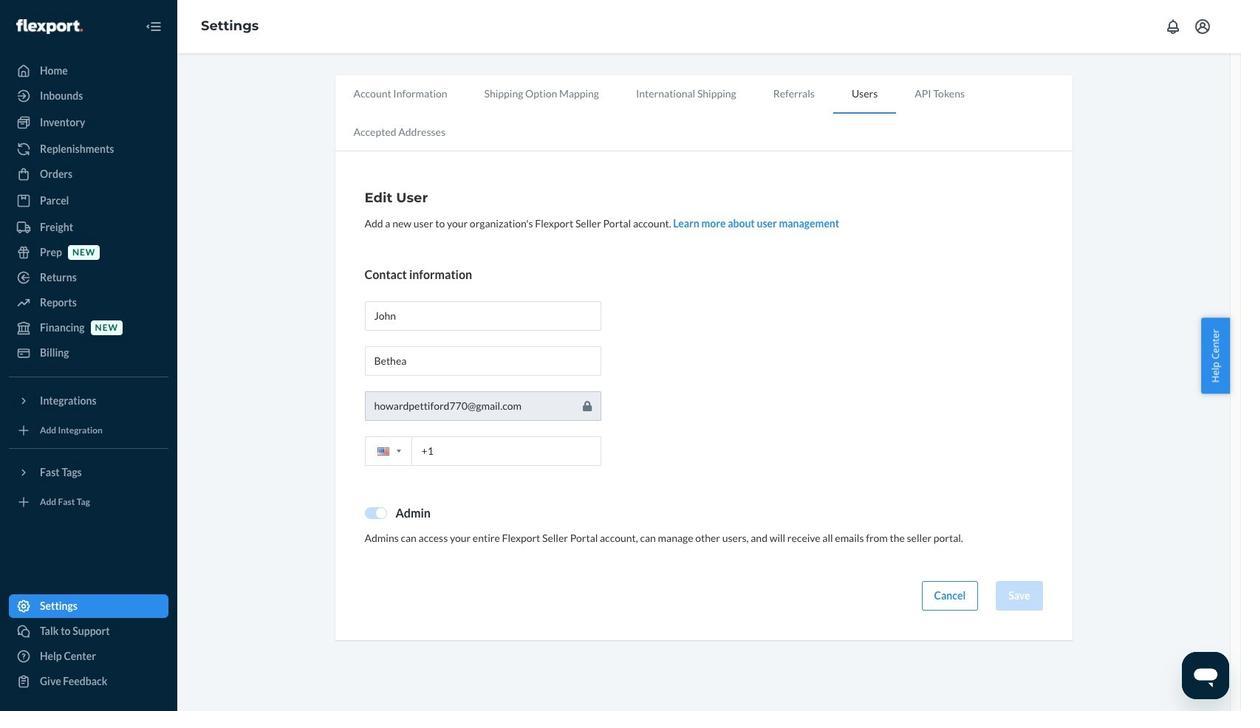 Task type: vqa. For each thing, say whether or not it's contained in the screenshot.
tab list on the top
yes



Task type: locate. For each thing, give the bounding box(es) containing it.
open notifications image
[[1164, 18, 1182, 35]]

Last Name text field
[[365, 346, 601, 376]]

open account menu image
[[1194, 18, 1212, 35]]

First Name text field
[[365, 301, 601, 331]]

close navigation image
[[145, 18, 163, 35]]

tab
[[335, 75, 466, 112], [466, 75, 618, 112], [618, 75, 755, 112], [755, 75, 833, 112], [833, 75, 896, 114], [896, 75, 983, 112], [335, 114, 464, 151]]

lock image
[[583, 400, 592, 412]]

Email text field
[[365, 391, 601, 421]]

tab list
[[335, 75, 1072, 151]]



Task type: describe. For each thing, give the bounding box(es) containing it.
united states: + 1 image
[[396, 450, 401, 453]]

flexport logo image
[[16, 19, 83, 34]]

1 (702) 123-4567 telephone field
[[365, 437, 601, 466]]



